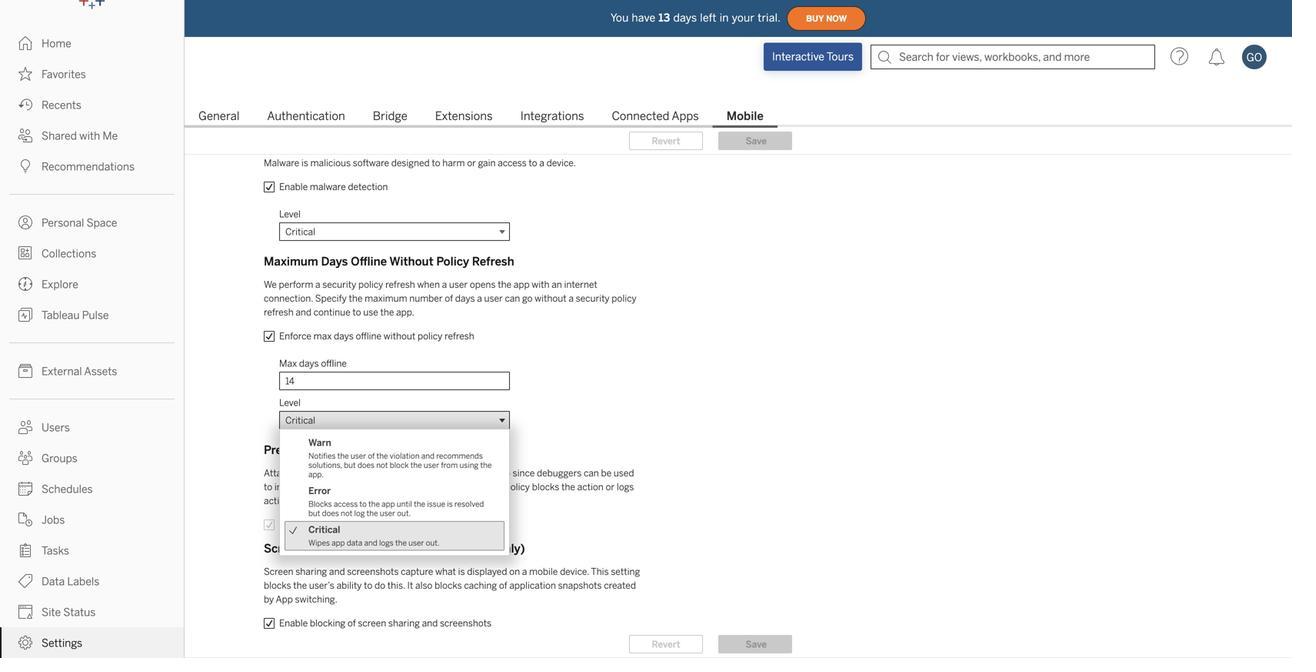 Task type: describe. For each thing, give the bounding box(es) containing it.
to right gain
[[529, 157, 538, 169]]

a down integrations
[[540, 157, 545, 169]]

and inside attaching debuggers are blocked to protect the mobile app since debuggers can be used to inject malicious code or modify it in harmful ways. this policy blocks the action or logs action and informs the user.
[[292, 495, 308, 506]]

recommendations link
[[0, 151, 184, 182]]

revert for first revert button
[[652, 135, 681, 146]]

with inside main navigation. press the up and down arrow keys to access links. element
[[79, 130, 100, 142]]

logs inside attaching debuggers are blocked to protect the mobile app since debuggers can be used to inject malicious code or modify it in harmful ways. this policy blocks the action or logs action and informs the user.
[[617, 481, 634, 493]]

collections link
[[0, 238, 184, 269]]

1 horizontal spatial not
[[377, 461, 388, 470]]

1 vertical spatial action
[[264, 495, 290, 506]]

Max days offline text field
[[279, 372, 510, 390]]

policy
[[437, 255, 469, 269]]

main content containing general
[[185, 0, 1293, 658]]

navigation containing general
[[185, 105, 1293, 128]]

jobs link
[[0, 504, 184, 535]]

an
[[552, 279, 562, 290]]

1 vertical spatial not
[[341, 509, 353, 518]]

violation
[[390, 451, 420, 461]]

favorites
[[42, 68, 86, 81]]

this inside screen sharing and screenshots capture what is displayed on a mobile device. this setting blocks the user's ability to do this. it also blocks caching of application snapshots created by app switching.
[[591, 566, 609, 577]]

0 horizontal spatial blocks
[[264, 580, 291, 591]]

connected apps
[[612, 109, 699, 123]]

1 revert button from the top
[[630, 132, 703, 150]]

me
[[103, 130, 118, 142]]

attaching
[[264, 468, 305, 479]]

1 critical button from the top
[[279, 222, 510, 241]]

do
[[375, 580, 386, 591]]

level for second critical dropdown button from the bottom
[[279, 209, 301, 220]]

1 vertical spatial offline
[[321, 358, 347, 369]]

0 horizontal spatial is
[[302, 157, 309, 169]]

1 vertical spatial without
[[384, 331, 416, 342]]

interactive tours
[[773, 50, 854, 63]]

attaching
[[314, 519, 354, 530]]

1 vertical spatial sharing
[[389, 618, 420, 629]]

using
[[460, 461, 479, 470]]

days inside the we perform a security policy refresh when a user opens the app with an internet connection. specify the maximum number of days a user can go without a security policy refresh and continue to use the app.
[[455, 293, 475, 304]]

enable for enable blocking of screen sharing and screenshots
[[279, 618, 308, 629]]

designed
[[392, 157, 430, 169]]

user left from
[[424, 461, 439, 470]]

now
[[827, 14, 847, 23]]

recommends
[[437, 451, 483, 461]]

a down log
[[356, 519, 361, 530]]

to inside the we perform a security policy refresh when a user opens the app with an internet connection. specify the maximum number of days a user can go without a security policy refresh and continue to use the app.
[[353, 307, 361, 318]]

ways.
[[460, 481, 483, 493]]

harmful
[[425, 481, 458, 493]]

2 horizontal spatial or
[[606, 481, 615, 493]]

2 vertical spatial refresh
[[445, 331, 475, 342]]

are
[[354, 468, 367, 479]]

a down the opens
[[477, 293, 482, 304]]

until
[[397, 499, 412, 509]]

a down internet at the left
[[569, 293, 574, 304]]

to inside warn notifies the user of the violation and recommends solutions, but does not block the user from using the app. error blocks access to the app until the issue is resolved but does not log the user out. critical wipes app data and logs the user out.
[[360, 499, 367, 509]]

app. inside warn notifies the user of the violation and recommends solutions, but does not block the user from using the app. error blocks access to the app until the issue is resolved but does not log the user out. critical wipes app data and logs the user out.
[[309, 470, 324, 479]]

interactive
[[773, 50, 825, 63]]

0 vertical spatial refresh
[[386, 279, 415, 290]]

0 horizontal spatial or
[[365, 481, 374, 493]]

informs
[[310, 495, 343, 506]]

by
[[264, 594, 274, 605]]

general
[[199, 109, 240, 123]]

trial.
[[758, 11, 781, 24]]

2 debuggers from the left
[[537, 468, 582, 479]]

use
[[363, 307, 378, 318]]

recommendations
[[42, 160, 135, 173]]

gain
[[478, 157, 496, 169]]

space
[[87, 217, 117, 229]]

without inside the we perform a security policy refresh when a user opens the app with an internet connection. specify the maximum number of days a user can go without a security policy refresh and continue to use the app.
[[535, 293, 567, 304]]

buy now
[[807, 14, 847, 23]]

and up 'protect' on the bottom left of page
[[422, 451, 435, 461]]

resolved
[[455, 499, 484, 509]]

be
[[601, 468, 612, 479]]

max
[[314, 331, 332, 342]]

user up are
[[351, 451, 366, 461]]

1 horizontal spatial offline
[[356, 331, 382, 342]]

app
[[276, 594, 293, 605]]

integrations
[[521, 109, 584, 123]]

attaching debuggers are blocked to protect the mobile app since debuggers can be used to inject malicious code or modify it in harmful ways. this policy blocks the action or logs action and informs the user.
[[264, 468, 634, 506]]

malicious inside attaching debuggers are blocked to protect the mobile app since debuggers can be used to inject malicious code or modify it in harmful ways. this policy blocks the action or logs action and informs the user.
[[300, 481, 340, 493]]

explore
[[42, 278, 78, 291]]

days right the "max"
[[334, 331, 354, 342]]

extensions
[[435, 109, 493, 123]]

max days offline
[[279, 358, 347, 369]]

offline
[[351, 255, 387, 269]]

schedules link
[[0, 473, 184, 504]]

enforce
[[279, 331, 312, 342]]

favorites link
[[0, 58, 184, 89]]

13
[[659, 11, 671, 24]]

home
[[42, 37, 71, 50]]

is inside warn notifies the user of the violation and recommends solutions, but does not block the user from using the app. error blocks access to the app until the issue is resolved but does not log the user out. critical wipes app data and logs the user out.
[[447, 499, 453, 509]]

user.
[[361, 495, 381, 506]]

personal
[[42, 217, 84, 229]]

data labels link
[[0, 566, 184, 596]]

caching
[[464, 580, 497, 591]]

policy inside attaching debuggers are blocked to protect the mobile app since debuggers can be used to inject malicious code or modify it in harmful ways. this policy blocks the action or logs action and informs the user.
[[505, 481, 530, 493]]

refresh
[[472, 255, 515, 269]]

screen
[[358, 618, 386, 629]]

tableau
[[42, 309, 80, 322]]

personal space link
[[0, 207, 184, 238]]

groups link
[[0, 443, 184, 473]]

displayed
[[467, 566, 508, 577]]

app left data
[[332, 538, 345, 548]]

notifies
[[309, 451, 336, 461]]

of left screen at the left bottom of the page
[[348, 618, 356, 629]]

we perform a security policy refresh when a user opens the app with an internet connection. specify the maximum number of days a user can go without a security policy refresh and continue to use the app.
[[264, 279, 637, 318]]

0 horizontal spatial security
[[323, 279, 357, 290]]

connection.
[[264, 293, 313, 304]]

home link
[[0, 28, 184, 58]]

days
[[321, 255, 348, 269]]

opens
[[470, 279, 496, 290]]

app inside the we perform a security policy refresh when a user opens the app with an internet connection. specify the maximum number of days a user can go without a security policy refresh and continue to use the app.
[[514, 279, 530, 290]]

a right when
[[442, 279, 447, 290]]

data
[[347, 538, 363, 548]]

0 vertical spatial malicious
[[311, 157, 351, 169]]

data
[[42, 575, 65, 588]]

(android
[[446, 542, 495, 556]]

debugger
[[363, 519, 403, 530]]

schedules
[[42, 483, 93, 496]]

blocks inside attaching debuggers are blocked to protect the mobile app since debuggers can be used to inject malicious code or modify it in harmful ways. this policy blocks the action or logs action and informs the user.
[[532, 481, 560, 493]]

tableau pulse link
[[0, 299, 184, 330]]

1 vertical spatial screenshots
[[440, 618, 492, 629]]

perform
[[279, 279, 313, 290]]

malware
[[310, 181, 346, 192]]

created
[[604, 580, 636, 591]]

have
[[632, 11, 656, 24]]

logs inside warn notifies the user of the violation and recommends solutions, but does not block the user from using the app. error blocks access to the app until the issue is resolved but does not log the user out. critical wipes app data and logs the user out.
[[379, 538, 394, 548]]

on
[[510, 566, 520, 577]]

prevent debugging
[[264, 443, 368, 457]]

and down also
[[422, 618, 438, 629]]



Task type: locate. For each thing, give the bounding box(es) containing it.
1 horizontal spatial screenshots
[[440, 618, 492, 629]]

without
[[390, 255, 434, 269]]

connected
[[612, 109, 670, 123]]

0 horizontal spatial without
[[384, 331, 416, 342]]

access down code in the bottom of the page
[[334, 499, 358, 509]]

user up debugger
[[380, 509, 396, 518]]

0 horizontal spatial not
[[341, 509, 353, 518]]

1 horizontal spatial mobile
[[530, 566, 558, 577]]

ability
[[337, 580, 362, 591]]

sharing inside screen sharing and screenshots capture what is displayed on a mobile device. this setting blocks the user's ability to do this. it also blocks caching of application snapshots created by app switching.
[[296, 566, 327, 577]]

external assets link
[[0, 356, 184, 386]]

screenshots inside screen sharing and screenshots capture what is displayed on a mobile device. this setting blocks the user's ability to do this. it also blocks caching of application snapshots created by app switching.
[[347, 566, 399, 577]]

2 horizontal spatial refresh
[[445, 331, 475, 342]]

buy
[[807, 14, 824, 23]]

1 vertical spatial can
[[584, 468, 599, 479]]

1 vertical spatial revert
[[652, 639, 681, 650]]

0 vertical spatial action
[[578, 481, 604, 493]]

site
[[42, 606, 61, 619]]

and inside screen sharing and screenshots capture what is displayed on a mobile device. this setting blocks the user's ability to do this. it also blocks caching of application snapshots created by app switching.
[[329, 566, 345, 577]]

0 horizontal spatial debuggers
[[307, 468, 352, 479]]

is
[[302, 157, 309, 169], [447, 499, 453, 509], [458, 566, 465, 577]]

external
[[42, 365, 82, 378]]

0 vertical spatial revert
[[652, 135, 681, 146]]

refresh up maximum
[[386, 279, 415, 290]]

0 vertical spatial revert button
[[630, 132, 703, 150]]

or left gain
[[467, 157, 476, 169]]

security up specify
[[323, 279, 357, 290]]

1 vertical spatial app.
[[309, 470, 324, 479]]

0 vertical spatial security
[[323, 279, 357, 290]]

0 vertical spatial prevent
[[264, 443, 306, 457]]

maximum days offline without policy refresh
[[264, 255, 515, 269]]

offline down the "max"
[[321, 358, 347, 369]]

0 vertical spatial offline
[[356, 331, 382, 342]]

does up code in the bottom of the page
[[358, 461, 375, 470]]

to down code in the bottom of the page
[[360, 499, 367, 509]]

user down policy
[[449, 279, 468, 290]]

sharing
[[305, 542, 348, 556]]

does up attaching
[[322, 509, 339, 518]]

critical button up maximum days offline without policy refresh
[[279, 222, 510, 241]]

when
[[417, 279, 440, 290]]

1 vertical spatial in
[[415, 481, 423, 493]]

critical inside warn notifies the user of the violation and recommends solutions, but does not block the user from using the app. error blocks access to the app until the issue is resolved but does not log the user out. critical wipes app data and logs the user out.
[[309, 524, 340, 535]]

0 horizontal spatial refresh
[[264, 307, 294, 318]]

1 horizontal spatial access
[[498, 157, 527, 169]]

solutions,
[[309, 461, 342, 470]]

0 vertical spatial with
[[79, 130, 100, 142]]

without down maximum
[[384, 331, 416, 342]]

0 vertical spatial level
[[279, 209, 301, 220]]

left
[[701, 11, 717, 24]]

1 vertical spatial out.
[[426, 538, 440, 548]]

or up user.
[[365, 481, 374, 493]]

app. down maximum
[[396, 307, 415, 318]]

0 horizontal spatial does
[[322, 509, 339, 518]]

since
[[513, 468, 535, 479]]

refresh down the we perform a security policy refresh when a user opens the app with an internet connection. specify the maximum number of days a user can go without a security policy refresh and continue to use the app. at the left top of page
[[445, 331, 475, 342]]

0 vertical spatial screen
[[264, 542, 302, 556]]

is inside screen sharing and screenshots capture what is displayed on a mobile device. this setting blocks the user's ability to do this. it also blocks caching of application snapshots created by app switching.
[[458, 566, 465, 577]]

1 vertical spatial screen
[[264, 566, 294, 577]]

prevent up 'wipes'
[[279, 519, 312, 530]]

to left use
[[353, 307, 361, 318]]

days right 13
[[674, 11, 697, 24]]

app left until
[[382, 499, 395, 509]]

0 horizontal spatial but
[[309, 509, 320, 518]]

a right 'on'
[[522, 566, 527, 577]]

it
[[408, 580, 414, 591]]

1 horizontal spatial is
[[447, 499, 453, 509]]

critical for second critical dropdown button from the bottom
[[286, 226, 316, 237]]

0 vertical spatial enable
[[279, 181, 308, 192]]

enable down malware
[[279, 181, 308, 192]]

1 vertical spatial refresh
[[264, 307, 294, 318]]

of inside warn notifies the user of the violation and recommends solutions, but does not block the user from using the app. error blocks access to the app until the issue is resolved but does not log the user out. critical wipes app data and logs the user out.
[[368, 451, 375, 461]]

2 level from the top
[[279, 397, 301, 408]]

1 vertical spatial critical button
[[279, 411, 510, 429]]

0 horizontal spatial screenshots
[[347, 566, 399, 577]]

can inside the we perform a security policy refresh when a user opens the app with an internet connection. specify the maximum number of days a user can go without a security policy refresh and continue to use the app.
[[505, 293, 520, 304]]

0 vertical spatial access
[[498, 157, 527, 169]]

we
[[264, 279, 277, 290]]

0 horizontal spatial app.
[[309, 470, 324, 479]]

with inside the we perform a security policy refresh when a user opens the app with an internet connection. specify the maximum number of days a user can go without a security policy refresh and continue to use the app.
[[532, 279, 550, 290]]

Search for views, workbooks, and more text field
[[871, 45, 1156, 69]]

debuggers down notifies
[[307, 468, 352, 479]]

user
[[449, 279, 468, 290], [484, 293, 503, 304], [351, 451, 366, 461], [424, 461, 439, 470], [380, 509, 396, 518], [409, 538, 424, 548]]

1 horizontal spatial sharing
[[389, 618, 420, 629]]

and down inject
[[292, 495, 308, 506]]

1 horizontal spatial does
[[358, 461, 375, 470]]

revert button down connected apps
[[630, 132, 703, 150]]

with left an
[[532, 279, 550, 290]]

shared with me link
[[0, 120, 184, 151]]

warn notifies the user of the violation and recommends solutions, but does not block the user from using the app. error blocks access to the app until the issue is resolved but does not log the user out. critical wipes app data and logs the user out.
[[309, 437, 492, 548]]

device.
[[547, 157, 576, 169], [560, 566, 589, 577]]

0 horizontal spatial this
[[485, 481, 503, 493]]

is right issue
[[447, 499, 453, 509]]

screen sharing and screenshots capture what is displayed on a mobile device. this setting blocks the user's ability to do this. it also blocks caching of application snapshots created by app switching.
[[264, 566, 641, 605]]

tasks
[[42, 544, 69, 557]]

1 vertical spatial prevent
[[279, 519, 312, 530]]

0 horizontal spatial out.
[[397, 509, 411, 518]]

max
[[279, 358, 297, 369]]

0 vertical spatial critical
[[286, 226, 316, 237]]

number
[[410, 293, 443, 304]]

0 vertical spatial device.
[[547, 157, 576, 169]]

1 horizontal spatial or
[[467, 157, 476, 169]]

0 horizontal spatial offline
[[321, 358, 347, 369]]

app inside attaching debuggers are blocked to protect the mobile app since debuggers can be used to inject malicious code or modify it in harmful ways. this policy blocks the action or logs action and informs the user.
[[495, 468, 511, 479]]

0 vertical spatial does
[[358, 461, 375, 470]]

1 horizontal spatial but
[[344, 461, 356, 470]]

2 vertical spatial is
[[458, 566, 465, 577]]

also
[[416, 580, 433, 591]]

mobile
[[464, 468, 493, 479], [530, 566, 558, 577]]

screen for screen sharing and screenshots (android only)
[[264, 542, 302, 556]]

tours
[[827, 50, 854, 63]]

access inside warn notifies the user of the violation and recommends solutions, but does not block the user from using the app. error blocks access to the app until the issue is resolved but does not log the user out. critical wipes app data and logs the user out.
[[334, 499, 358, 509]]

modify
[[376, 481, 406, 493]]

prevent for prevent attaching a debugger
[[279, 519, 312, 530]]

code
[[342, 481, 363, 493]]

mobile inside screen sharing and screenshots capture what is displayed on a mobile device. this setting blocks the user's ability to do this. it also blocks caching of application snapshots created by app switching.
[[530, 566, 558, 577]]

0 horizontal spatial in
[[415, 481, 423, 493]]

continue
[[314, 307, 351, 318]]

1 vertical spatial does
[[322, 509, 339, 518]]

1 vertical spatial critical
[[286, 415, 316, 426]]

1 enable from the top
[[279, 181, 308, 192]]

a up specify
[[316, 279, 321, 290]]

malicious up malware
[[311, 157, 351, 169]]

or down be at the bottom left of the page
[[606, 481, 615, 493]]

this right ways. at the bottom left of page
[[485, 481, 503, 493]]

0 vertical spatial this
[[485, 481, 503, 493]]

sub-spaces tab list
[[185, 108, 1293, 128]]

app up go
[[514, 279, 530, 290]]

internet
[[564, 279, 598, 290]]

0 vertical spatial screenshots
[[347, 566, 399, 577]]

data labels
[[42, 575, 100, 588]]

in inside attaching debuggers are blocked to protect the mobile app since debuggers can be used to inject malicious code or modify it in harmful ways. this policy blocks the action or logs action and informs the user.
[[415, 481, 423, 493]]

1 horizontal spatial logs
[[617, 481, 634, 493]]

1 screen from the top
[[264, 542, 302, 556]]

maximum
[[365, 293, 408, 304]]

site status link
[[0, 596, 184, 627]]

protect
[[415, 468, 446, 479]]

1 revert from the top
[[652, 135, 681, 146]]

log
[[354, 509, 365, 518]]

policy
[[359, 279, 384, 290], [612, 293, 637, 304], [418, 331, 443, 342], [505, 481, 530, 493]]

0 vertical spatial out.
[[397, 509, 411, 518]]

malicious up 'informs'
[[300, 481, 340, 493]]

out. up what
[[426, 538, 440, 548]]

user down the opens
[[484, 293, 503, 304]]

debugging
[[309, 443, 368, 457]]

application
[[510, 580, 556, 591]]

0 vertical spatial app.
[[396, 307, 415, 318]]

and down prevent attaching a debugger
[[351, 542, 372, 556]]

1 vertical spatial mobile
[[530, 566, 558, 577]]

1 vertical spatial is
[[447, 499, 453, 509]]

but down debugging
[[344, 461, 356, 470]]

and inside the we perform a security policy refresh when a user opens the app with an internet connection. specify the maximum number of days a user can go without a security policy refresh and continue to use the app.
[[296, 307, 312, 318]]

2 revert button from the top
[[630, 635, 703, 653]]

prevent for prevent debugging
[[264, 443, 306, 457]]

1 debuggers from the left
[[307, 468, 352, 479]]

1 horizontal spatial with
[[532, 279, 550, 290]]

app. inside the we perform a security policy refresh when a user opens the app with an internet connection. specify the maximum number of days a user can go without a security policy refresh and continue to use the app.
[[396, 307, 415, 318]]

0 horizontal spatial action
[[264, 495, 290, 506]]

tasks link
[[0, 535, 184, 566]]

you
[[611, 11, 629, 24]]

blocking
[[310, 618, 346, 629]]

prevent up "attaching"
[[264, 443, 306, 457]]

1 vertical spatial access
[[334, 499, 358, 509]]

1 vertical spatial revert button
[[630, 635, 703, 653]]

out.
[[397, 509, 411, 518], [426, 538, 440, 548]]

without
[[535, 293, 567, 304], [384, 331, 416, 342]]

can left be at the bottom left of the page
[[584, 468, 599, 479]]

screen inside screen sharing and screenshots capture what is displayed on a mobile device. this setting blocks the user's ability to do this. it also blocks caching of application snapshots created by app switching.
[[264, 566, 294, 577]]

but down 'informs'
[[309, 509, 320, 518]]

personal space
[[42, 217, 117, 229]]

is right what
[[458, 566, 465, 577]]

status
[[63, 606, 96, 619]]

in right it
[[415, 481, 423, 493]]

0 vertical spatial not
[[377, 461, 388, 470]]

the inside screen sharing and screenshots capture what is displayed on a mobile device. this setting blocks the user's ability to do this. it also blocks caching of application snapshots created by app switching.
[[293, 580, 307, 591]]

1 vertical spatial level
[[279, 397, 301, 408]]

screenshots down screen sharing and screenshots capture what is displayed on a mobile device. this setting blocks the user's ability to do this. it also blocks caching of application snapshots created by app switching.
[[440, 618, 492, 629]]

app left 'since'
[[495, 468, 511, 479]]

blocks down 'since'
[[532, 481, 560, 493]]

screen for screen sharing and screenshots capture what is displayed on a mobile device. this setting blocks the user's ability to do this. it also blocks caching of application snapshots created by app switching.
[[264, 566, 294, 577]]

is right malware
[[302, 157, 309, 169]]

access right gain
[[498, 157, 527, 169]]

to left inject
[[264, 481, 273, 493]]

0 horizontal spatial mobile
[[464, 468, 493, 479]]

2 critical button from the top
[[279, 411, 510, 429]]

1 vertical spatial but
[[309, 509, 320, 518]]

from
[[441, 461, 458, 470]]

bridge
[[373, 109, 408, 123]]

device. up snapshots
[[560, 566, 589, 577]]

assets
[[84, 365, 117, 378]]

2 enable from the top
[[279, 618, 308, 629]]

blocks down what
[[435, 580, 462, 591]]

0 vertical spatial in
[[720, 11, 729, 24]]

0 vertical spatial without
[[535, 293, 567, 304]]

can left go
[[505, 293, 520, 304]]

and up ability
[[329, 566, 345, 577]]

inject
[[275, 481, 298, 493]]

capture
[[401, 566, 434, 577]]

0 vertical spatial mobile
[[464, 468, 493, 479]]

it
[[408, 481, 413, 493]]

this inside attaching debuggers are blocked to protect the mobile app since debuggers can be used to inject malicious code or modify it in harmful ways. this policy blocks the action or logs action and informs the user.
[[485, 481, 503, 493]]

level list box
[[280, 429, 509, 555]]

debuggers
[[307, 468, 352, 479], [537, 468, 582, 479]]

of inside the we perform a security policy refresh when a user opens the app with an internet connection. specify the maximum number of days a user can go without a security policy refresh and continue to use the app.
[[445, 293, 453, 304]]

enable for enable malware detection
[[279, 181, 308, 192]]

app. up error on the bottom left of the page
[[309, 470, 324, 479]]

critical up maximum
[[286, 226, 316, 237]]

enable down app at the left bottom of page
[[279, 618, 308, 629]]

0 vertical spatial critical button
[[279, 222, 510, 241]]

and down connection.
[[296, 307, 312, 318]]

sharing right screen at the left bottom of the page
[[389, 618, 420, 629]]

external assets
[[42, 365, 117, 378]]

recents
[[42, 99, 81, 112]]

logs down used
[[617, 481, 634, 493]]

main content
[[185, 0, 1293, 658]]

1 horizontal spatial can
[[584, 468, 599, 479]]

of right number on the top left
[[445, 293, 453, 304]]

1 horizontal spatial refresh
[[386, 279, 415, 290]]

what
[[436, 566, 456, 577]]

1 horizontal spatial app.
[[396, 307, 415, 318]]

security down internet at the left
[[576, 293, 610, 304]]

of inside screen sharing and screenshots capture what is displayed on a mobile device. this setting blocks the user's ability to do this. it also blocks caching of application snapshots created by app switching.
[[499, 580, 508, 591]]

setting
[[611, 566, 641, 577]]

2 horizontal spatial blocks
[[532, 481, 560, 493]]

used
[[614, 468, 634, 479]]

maximum
[[264, 255, 318, 269]]

user's
[[309, 580, 335, 591]]

enable malware detection
[[279, 181, 388, 192]]

2 horizontal spatial is
[[458, 566, 465, 577]]

but
[[344, 461, 356, 470], [309, 509, 320, 518]]

site status
[[42, 606, 96, 619]]

out. up debugger
[[397, 509, 411, 518]]

recents link
[[0, 89, 184, 120]]

to inside screen sharing and screenshots capture what is displayed on a mobile device. this setting blocks the user's ability to do this. it also blocks caching of application snapshots created by app switching.
[[364, 580, 373, 591]]

2 vertical spatial critical
[[309, 524, 340, 535]]

1 level from the top
[[279, 209, 301, 220]]

0 horizontal spatial logs
[[379, 538, 394, 548]]

users link
[[0, 412, 184, 443]]

of up blocked at the left bottom of page
[[368, 451, 375, 461]]

1 horizontal spatial blocks
[[435, 580, 462, 591]]

1 vertical spatial security
[[576, 293, 610, 304]]

can inside attaching debuggers are blocked to protect the mobile app since debuggers can be used to inject malicious code or modify it in harmful ways. this policy blocks the action or logs action and informs the user.
[[584, 468, 599, 479]]

revert
[[652, 135, 681, 146], [652, 639, 681, 650]]

1 horizontal spatial security
[[576, 293, 610, 304]]

debuggers right 'since'
[[537, 468, 582, 479]]

screenshots up do
[[347, 566, 399, 577]]

mobile up ways. at the bottom left of page
[[464, 468, 493, 479]]

to left harm
[[432, 157, 441, 169]]

2 revert from the top
[[652, 639, 681, 650]]

with left the me
[[79, 130, 100, 142]]

without down an
[[535, 293, 567, 304]]

level for 2nd critical dropdown button
[[279, 397, 301, 408]]

0 horizontal spatial can
[[505, 293, 520, 304]]

action down be at the bottom left of the page
[[578, 481, 604, 493]]

1 vertical spatial device.
[[560, 566, 589, 577]]

this up snapshots
[[591, 566, 609, 577]]

software
[[353, 157, 389, 169]]

0 horizontal spatial access
[[334, 499, 358, 509]]

sharing up the user's
[[296, 566, 327, 577]]

days right max
[[299, 358, 319, 369]]

1 vertical spatial logs
[[379, 538, 394, 548]]

offline down use
[[356, 331, 382, 342]]

navigation
[[185, 105, 1293, 128]]

2 screen from the top
[[264, 566, 294, 577]]

critical up 'wipes'
[[309, 524, 340, 535]]

malware
[[264, 157, 300, 169]]

1 horizontal spatial without
[[535, 293, 567, 304]]

a inside screen sharing and screenshots capture what is displayed on a mobile device. this setting blocks the user's ability to do this. it also blocks caching of application snapshots created by app switching.
[[522, 566, 527, 577]]

1 horizontal spatial in
[[720, 11, 729, 24]]

revert for 2nd revert button from the top
[[652, 639, 681, 650]]

critical for 2nd critical dropdown button
[[286, 415, 316, 426]]

blocks
[[309, 499, 332, 509]]

mobile up application
[[530, 566, 558, 577]]

of down "displayed"
[[499, 580, 508, 591]]

device. down integrations
[[547, 157, 576, 169]]

level down max
[[279, 397, 301, 408]]

user up the capture on the left of page
[[409, 538, 424, 548]]

mobile inside attaching debuggers are blocked to protect the mobile app since debuggers can be used to inject malicious code or modify it in harmful ways. this policy blocks the action or logs action and informs the user.
[[464, 468, 493, 479]]

device. inside screen sharing and screenshots capture what is displayed on a mobile device. this setting blocks the user's ability to do this. it also blocks caching of application snapshots created by app switching.
[[560, 566, 589, 577]]

refresh down connection.
[[264, 307, 294, 318]]

0 vertical spatial logs
[[617, 481, 634, 493]]

users
[[42, 421, 70, 434]]

not up prevent attaching a debugger
[[341, 509, 353, 518]]

only)
[[498, 542, 525, 556]]

to up it
[[405, 468, 413, 479]]

main navigation. press the up and down arrow keys to access links. element
[[0, 28, 184, 658]]

not left the block
[[377, 461, 388, 470]]

action down inject
[[264, 495, 290, 506]]

days down the opens
[[455, 293, 475, 304]]

1 vertical spatial enable
[[279, 618, 308, 629]]

specify
[[315, 293, 347, 304]]

and right data
[[364, 538, 378, 548]]

critical button up violation
[[279, 411, 510, 429]]

block
[[390, 461, 409, 470]]

1 vertical spatial this
[[591, 566, 609, 577]]

0 horizontal spatial with
[[79, 130, 100, 142]]

this.
[[388, 580, 405, 591]]

0 vertical spatial sharing
[[296, 566, 327, 577]]

to left do
[[364, 580, 373, 591]]



Task type: vqa. For each thing, say whether or not it's contained in the screenshot.
"INTERACTIVE"
yes



